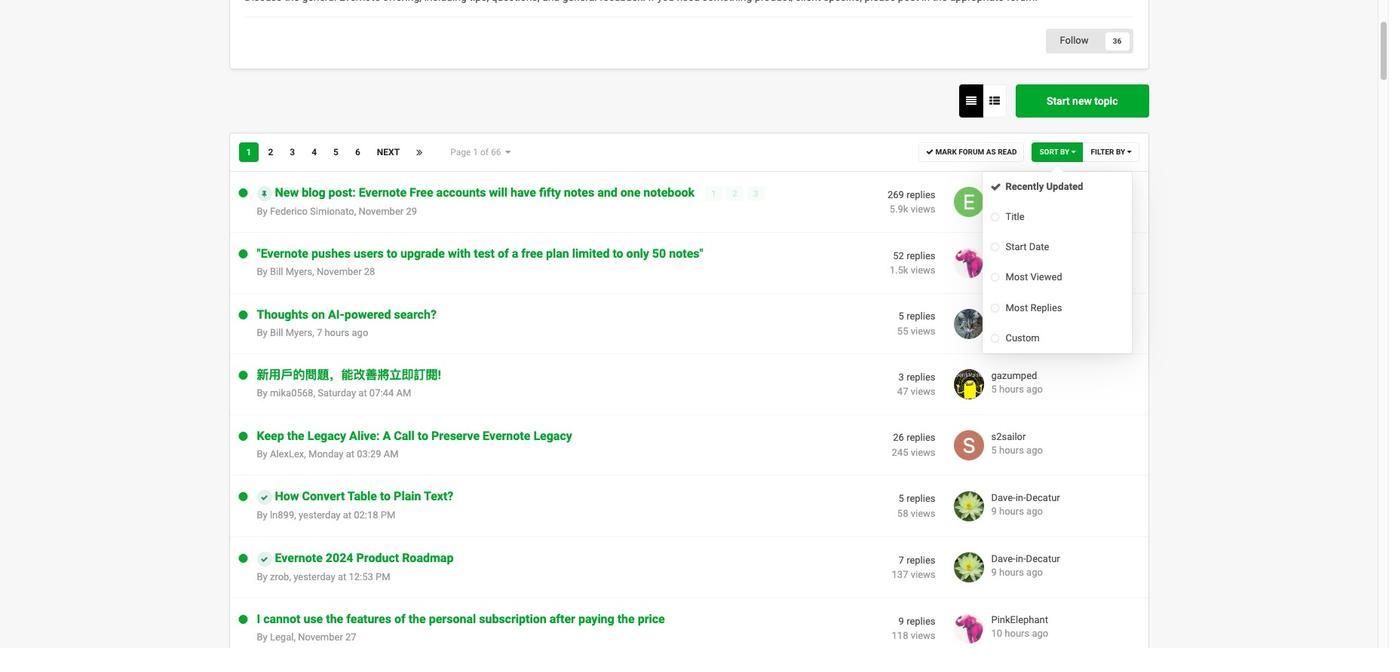 Task type: locate. For each thing, give the bounding box(es) containing it.
0 vertical spatial pm
[[381, 510, 395, 521]]

0 vertical spatial 9
[[991, 506, 997, 517]]

topic
[[1095, 95, 1118, 107]]

9 up '118'
[[899, 616, 904, 627]]

views right the 5.9k
[[911, 204, 936, 215]]

2 5 hours ago link from the top
[[991, 445, 1043, 456]]

1 views from the top
[[911, 204, 936, 215]]

replies inside 3 replies 47 views
[[907, 371, 936, 383]]

pinkelephant link up 10 hours ago 'link'
[[991, 615, 1048, 626]]

2 horizontal spatial of
[[498, 247, 509, 261]]

5 hours ago link for keep the legacy alive: a call to preserve evernote legacy
[[991, 445, 1043, 456]]

custom
[[1006, 332, 1040, 344]]

replies up 137 at the bottom of page
[[907, 555, 936, 566]]

5 replies 55 views
[[897, 311, 936, 337]]

views right 245
[[911, 447, 936, 458]]

am inside 新用戶的問題，能改善將立即訂閱! by mika0568 , saturday at 07:44  am
[[396, 388, 411, 399]]

am inside keep the legacy alive: a call to preserve evernote legacy by alexlex , monday at 03:29  am
[[384, 449, 399, 460]]

26
[[893, 432, 904, 443]]

gazumped
[[991, 370, 1037, 382]]

0 vertical spatial go to first unread post image
[[239, 492, 248, 503]]

0 vertical spatial pinkelephant image
[[954, 248, 984, 278]]

1 for rightmost 1 'link'
[[711, 188, 716, 199]]

replies inside 26 replies 245 views
[[907, 432, 936, 443]]

07:44
[[369, 388, 394, 399]]

replies inside the 269 replies 5.9k views
[[907, 189, 936, 200]]

caret down image right filter
[[1127, 148, 1132, 155]]

0 vertical spatial 2
[[268, 147, 273, 157]]

check image inside mark forum as read link
[[926, 148, 934, 155]]

0 horizontal spatial start
[[1006, 241, 1027, 253]]

0 vertical spatial minutes
[[1005, 263, 1040, 274]]

caret down image
[[1072, 148, 1076, 155], [1127, 148, 1132, 155]]

2 go to first unread post image from the top
[[239, 249, 248, 260]]

replies right 52
[[907, 250, 936, 261]]

1 vertical spatial 9
[[991, 567, 997, 579]]

4
[[312, 147, 317, 157], [991, 202, 997, 213]]

november down use
[[298, 632, 343, 644]]

2 horizontal spatial evernote
[[483, 429, 531, 443]]

0 vertical spatial 7
[[317, 327, 322, 338]]

12:53
[[349, 571, 373, 583]]

2 minutes from the top
[[1005, 323, 1040, 335]]

views inside '52 replies 1.5k views'
[[911, 265, 936, 276]]

by inside 'link'
[[1116, 148, 1125, 156]]

check image left mark in the top right of the page
[[926, 148, 934, 155]]

most
[[1006, 272, 1028, 283], [1006, 302, 1028, 313]]

recently
[[1006, 181, 1044, 192]]

evernote up zrob on the bottom
[[275, 551, 323, 565]]

"evernote
[[257, 247, 308, 261]]

269 replies 5.9k views
[[888, 189, 936, 215]]

by down i
[[257, 632, 268, 644]]

0 vertical spatial in-
[[1016, 492, 1026, 503]]

2 replies from the top
[[907, 250, 936, 261]]

1 vertical spatial 4
[[991, 202, 997, 213]]

2 10 from the top
[[991, 628, 1002, 640]]

dave in decatur image
[[954, 491, 984, 522], [954, 553, 984, 583]]

9 hours ago link for evernote 2024 product roadmap
[[991, 567, 1043, 579]]

52
[[893, 250, 904, 261]]

am right 07:44
[[396, 388, 411, 399]]

1 myers from the top
[[286, 266, 312, 278]]

1 vertical spatial of
[[498, 247, 509, 261]]

go to first unread post image for thoughts on ai-powered search?
[[239, 310, 248, 320]]

recently updated
[[1006, 181, 1083, 192]]

10
[[991, 263, 1002, 274], [991, 628, 1002, 640]]

in- down s2sailor 5 hours ago
[[1016, 492, 1026, 503]]

1 horizontal spatial 3 link
[[747, 186, 765, 201]]

1 vertical spatial minutes
[[1005, 323, 1040, 335]]

caret down image inside filter by 'link'
[[1127, 148, 1132, 155]]

evernote inside keep the legacy alive: a call to preserve evernote legacy by alexlex , monday at 03:29  am
[[483, 429, 531, 443]]

pinkelephant up 10 minutes ago link
[[991, 249, 1048, 260]]

5 go to first unread post image from the top
[[239, 431, 248, 442]]

2 vertical spatial 9
[[899, 616, 904, 627]]

1 horizontal spatial 4
[[991, 202, 997, 213]]

0 vertical spatial 2 link
[[260, 142, 281, 162]]

1 vertical spatial 10
[[991, 628, 1002, 640]]

1 bill myers link from the top
[[270, 266, 312, 278]]

2 legacy from the left
[[534, 429, 572, 443]]

by left mika0568 link
[[257, 388, 268, 399]]

"evernote pushes users to upgrade with test of a free plan limited to only 50 notes" link
[[257, 247, 703, 261]]

2 vertical spatial november
[[298, 632, 343, 644]]

ago inside pinkelephant 10 hours ago
[[1032, 628, 1048, 640]]

3 views from the top
[[911, 325, 936, 337]]

4 left 5 link
[[312, 147, 317, 157]]

last page image
[[416, 147, 422, 157]]

2 right notebook
[[732, 188, 737, 199]]

1 decatur from the top
[[1026, 492, 1060, 503]]

2 views from the top
[[911, 265, 936, 276]]

in- up pinkelephant 10 hours ago
[[1016, 554, 1026, 565]]

0 vertical spatial 3 link
[[282, 142, 303, 162]]

plan
[[546, 247, 569, 261]]

dave- up pinkelephant 10 hours ago
[[991, 554, 1016, 565]]

1 vertical spatial dave-in-decatur link
[[991, 554, 1060, 565]]

replies inside 9 replies 118 views
[[907, 616, 936, 627]]

dave in decatur image for how convert table to plain text?
[[954, 491, 984, 522]]

5 up 55
[[899, 311, 904, 322]]

7 views from the top
[[911, 569, 936, 581]]

replies inside 5 replies 55 views
[[907, 311, 936, 322]]

1 horizontal spatial 2
[[732, 188, 737, 199]]

6
[[355, 147, 360, 157]]

replies inside 5 replies 58 views
[[907, 493, 936, 505]]

1 legacy from the left
[[308, 429, 346, 443]]

dave-in-decatur 9 hours ago for evernote 2024 product roadmap
[[991, 554, 1060, 579]]

0 vertical spatial am
[[396, 388, 411, 399]]

1 pinkelephant link from the top
[[991, 249, 1048, 260]]

5 hours ago link down gazumped
[[991, 384, 1043, 395]]

bill down thoughts
[[270, 327, 283, 338]]

pinkelephant inside pinkelephant 10 minutes ago
[[991, 249, 1048, 260]]

1 horizontal spatial 3
[[753, 188, 758, 199]]

at left 03:29
[[346, 449, 354, 460]]

legal
[[270, 632, 294, 644]]

9 hours ago link down s2sailor 5 hours ago
[[991, 506, 1043, 517]]

eric99 4 hours ago
[[991, 188, 1043, 213]]

bill myers link
[[270, 266, 312, 278], [270, 327, 312, 338]]

3 replies from the top
[[907, 311, 936, 322]]

views for 52 replies 1.5k views
[[911, 265, 936, 276]]

5 hours ago link
[[991, 384, 1043, 395], [991, 445, 1043, 456]]

0 horizontal spatial of
[[394, 613, 406, 627]]

8 views from the top
[[911, 631, 936, 642]]

1 right page
[[473, 147, 478, 157]]

caret down image right sort
[[1072, 148, 1076, 155]]

7 replies from the top
[[907, 555, 936, 566]]

5 up the 58
[[899, 493, 904, 505]]

6 go to first unread post image from the top
[[239, 553, 248, 564]]

evernote right 'preserve'
[[483, 429, 531, 443]]

at left 07:44
[[358, 388, 367, 399]]

dave in decatur image right 7 replies 137 views
[[954, 553, 984, 583]]

minutes
[[1005, 263, 1040, 274], [1005, 323, 1040, 335]]

10 hours ago link
[[991, 628, 1048, 640]]

pinkelephant 10 hours ago
[[991, 615, 1048, 640]]

10 inside pinkelephant 10 minutes ago
[[991, 263, 1002, 274]]

4 down eric99
[[991, 202, 997, 213]]

10 inside pinkelephant 10 hours ago
[[991, 628, 1002, 640]]

bill myers link for "evernote
[[270, 266, 312, 278]]

monday
[[308, 449, 343, 460]]

hours inside eric99 4 hours ago
[[999, 202, 1024, 213]]

by
[[1060, 148, 1070, 156], [1116, 148, 1125, 156], [257, 206, 268, 217], [257, 266, 268, 278], [257, 327, 268, 338], [257, 388, 268, 399], [257, 449, 268, 460], [257, 510, 268, 521], [257, 571, 268, 583], [257, 632, 268, 644]]

7 inside thoughts on ai-powered search? by bill myers , 7 hours ago
[[317, 327, 322, 338]]

1 vertical spatial 3
[[753, 188, 758, 199]]

2 dave- from the top
[[991, 554, 1016, 565]]

9 down s2sailor 5 hours ago
[[991, 506, 997, 517]]

am
[[396, 388, 411, 399], [384, 449, 399, 460]]

, down on
[[312, 327, 314, 338]]

pm
[[381, 510, 395, 521], [376, 571, 390, 583]]

0 horizontal spatial 2 link
[[260, 142, 281, 162]]

1 vertical spatial most
[[1006, 302, 1028, 313]]

5 replies from the top
[[907, 432, 936, 443]]

9 hours ago link up pinkelephant 10 hours ago
[[991, 567, 1043, 579]]

mark forum as read link
[[919, 142, 1025, 162]]

269
[[888, 189, 904, 200]]

1 horizontal spatial start
[[1047, 95, 1070, 107]]

replies up the 58
[[907, 493, 936, 505]]

by down keep at the bottom of page
[[257, 449, 268, 460]]

views inside 26 replies 245 views
[[911, 447, 936, 458]]

of
[[480, 147, 489, 157], [498, 247, 509, 261], [394, 613, 406, 627]]

0 vertical spatial of
[[480, 147, 489, 157]]

, inside thoughts on ai-powered search? by bill myers , 7 hours ago
[[312, 327, 314, 338]]

replies for 52 replies 1.5k views
[[907, 250, 936, 261]]

5
[[333, 147, 339, 157], [899, 311, 904, 322], [991, 384, 997, 395], [991, 445, 997, 456], [899, 493, 904, 505]]

caret down image inside sort by link
[[1072, 148, 1076, 155]]

0 vertical spatial dave-
[[991, 492, 1016, 503]]

dave in decatur image right 5 replies 58 views
[[954, 491, 984, 522]]

0 vertical spatial evernote
[[359, 185, 407, 200]]

upgrade
[[400, 247, 445, 261]]

dave-in-decatur link
[[991, 492, 1060, 503], [991, 554, 1060, 565]]

bill myers link down "evernote
[[270, 266, 312, 278]]

views inside 7 replies 137 views
[[911, 569, 936, 581]]

new blog post: evernote free accounts will have fifty notes and one notebook link
[[275, 185, 698, 200]]

1 vertical spatial go to first unread post image
[[239, 615, 248, 625]]

2 most from the top
[[1006, 302, 1028, 313]]

by right sort
[[1060, 148, 1070, 156]]

2 myers from the top
[[286, 327, 312, 338]]

5 hours ago link for 新用戶的問題，能改善將立即訂閱!
[[991, 384, 1043, 395]]

1 vertical spatial dave in decatur image
[[954, 553, 984, 583]]

pinkelephant
[[991, 249, 1048, 260], [991, 615, 1048, 626]]

0 horizontal spatial 2
[[268, 147, 273, 157]]

245
[[892, 447, 908, 458]]

2 bill from the top
[[270, 327, 283, 338]]

2 pinkelephant link from the top
[[991, 615, 1048, 626]]

0 horizontal spatial 1
[[246, 147, 251, 157]]

hours
[[999, 202, 1024, 213], [325, 327, 349, 338], [999, 384, 1024, 395], [999, 445, 1024, 456], [999, 506, 1024, 517], [999, 567, 1024, 579], [1005, 628, 1030, 640]]

0 vertical spatial decatur
[[1026, 492, 1060, 503]]

at inside 新用戶的問題，能改善將立即訂閱! by mika0568 , saturday at 07:44  am
[[358, 388, 367, 399]]

47
[[897, 386, 908, 397]]

3
[[290, 147, 295, 157], [753, 188, 758, 199], [899, 371, 904, 383]]

1 vertical spatial myers
[[286, 327, 312, 338]]

1 dave-in-decatur 9 hours ago from the top
[[991, 492, 1060, 517]]

new
[[275, 185, 299, 200]]

3 go to first unread post image from the top
[[239, 310, 248, 320]]

the inside keep the legacy alive: a call to preserve evernote legacy by alexlex , monday at 03:29  am
[[287, 429, 305, 443]]

bill down "evernote
[[270, 266, 283, 278]]

1 vertical spatial bill myers link
[[270, 327, 312, 338]]

replies inside 7 replies 137 views
[[907, 555, 936, 566]]

50
[[652, 247, 666, 261]]

ln899 link
[[270, 510, 294, 521]]

go to first unread post image for 新用戶的問題，能改善將立即訂閱!
[[239, 371, 248, 381]]

hours inside thoughts on ai-powered search? by bill myers , 7 hours ago
[[325, 327, 349, 338]]

legacy
[[308, 429, 346, 443], [534, 429, 572, 443]]

most left viewed
[[1006, 272, 1028, 283]]

replies up '118'
[[907, 616, 936, 627]]

pinkelephant for i cannot use the features of the personal subscription after paying the price
[[991, 615, 1048, 626]]

gazumped 5 hours ago
[[991, 370, 1043, 395]]

november inside i cannot use the features of the personal subscription after paying the price by legal , november 27
[[298, 632, 343, 644]]

the left personal
[[409, 613, 426, 627]]

1 link right notebook
[[705, 186, 722, 201]]

minutes down wanderling
[[1005, 323, 1040, 335]]

7 inside 7 replies 137 views
[[899, 555, 904, 566]]

1 vertical spatial 2
[[732, 188, 737, 199]]

1 horizontal spatial check image
[[926, 148, 934, 155]]

go to first unread post image for keep the legacy alive: a call to preserve evernote legacy
[[239, 431, 248, 442]]

pm down product
[[376, 571, 390, 583]]

expanded view: show topics with a preview of the post image
[[990, 96, 1000, 106]]

november down the pushes
[[317, 266, 362, 278]]

dave-in-decatur link for how convert table to plain text?
[[991, 492, 1060, 503]]

7 down on
[[317, 327, 322, 338]]

6 views from the top
[[911, 508, 936, 519]]

2 horizontal spatial 1
[[711, 188, 716, 199]]

2 vertical spatial of
[[394, 613, 406, 627]]

0 vertical spatial check image
[[926, 148, 934, 155]]

bill inside "evernote pushes users to upgrade with test of a free plan limited to only 50 notes" by bill myers , november 28
[[270, 266, 283, 278]]

1 minutes from the top
[[1005, 263, 1040, 274]]

replies right 269
[[907, 189, 936, 200]]

check image
[[926, 148, 934, 155], [261, 494, 268, 502]]

dave- for evernote 2024 product roadmap
[[991, 554, 1016, 565]]

most viewed
[[1006, 272, 1062, 283]]

start up 10 minutes ago link
[[1006, 241, 1027, 253]]

by inside thoughts on ai-powered search? by bill myers , 7 hours ago
[[257, 327, 268, 338]]

1 link
[[239, 142, 259, 162], [705, 186, 722, 201]]

start
[[1047, 95, 1070, 107], [1006, 241, 1027, 253]]

4 replies from the top
[[907, 371, 936, 383]]

1 horizontal spatial 2 link
[[726, 186, 743, 201]]

26 replies 245 views
[[892, 432, 936, 458]]

4 views from the top
[[911, 386, 936, 397]]

1 vertical spatial 9 hours ago link
[[991, 567, 1043, 579]]

text?
[[424, 490, 454, 504]]

simionato
[[310, 206, 354, 217]]

price
[[638, 613, 665, 627]]

by inside 新用戶的問題，能改善將立即訂閱! by mika0568 , saturday at 07:44  am
[[257, 388, 268, 399]]

9 up pinkelephant 10 hours ago
[[991, 567, 997, 579]]

go to first unread post image left how
[[239, 492, 248, 503]]

0 horizontal spatial 7
[[317, 327, 322, 338]]

of left a
[[498, 247, 509, 261]]

5 hours ago link down s2sailor link
[[991, 445, 1043, 456]]

0 vertical spatial most
[[1006, 272, 1028, 283]]

dave- for how convert table to plain text?
[[991, 492, 1016, 503]]

0 vertical spatial dave-in-decatur link
[[991, 492, 1060, 503]]

of inside i cannot use the features of the personal subscription after paying the price by legal , november 27
[[394, 613, 406, 627]]

, down 'cannot'
[[294, 632, 296, 644]]

2 left 4 link
[[268, 147, 273, 157]]

, inside keep the legacy alive: a call to preserve evernote legacy by alexlex , monday at 03:29  am
[[304, 449, 306, 460]]

replies for 5 replies 58 views
[[907, 493, 936, 505]]

1 vertical spatial start
[[1006, 241, 1027, 253]]

thoughts
[[257, 308, 309, 322]]

5 views from the top
[[911, 447, 936, 458]]

minutes down start date
[[1005, 263, 1040, 274]]

views inside 9 replies 118 views
[[911, 631, 936, 642]]

2 link for '3' link for mark forum as read link in the right top of the page
[[260, 142, 281, 162]]

2 9 hours ago link from the top
[[991, 567, 1043, 579]]

views right the 1.5k
[[911, 265, 936, 276]]

how convert table to plain text? link
[[275, 490, 454, 504]]

2 link up thumb tack image
[[260, 142, 281, 162]]

of left 66
[[480, 147, 489, 157]]

2 for 2 link related to new blog post: evernote free accounts will have fifty notes and one notebook link's '3' link
[[732, 188, 737, 199]]

go to first unread post image
[[239, 492, 248, 503], [239, 615, 248, 625]]

1 most from the top
[[1006, 272, 1028, 283]]

to left plain
[[380, 490, 391, 504]]

1 5 hours ago link from the top
[[991, 384, 1043, 395]]

pinkelephant image
[[954, 248, 984, 278], [954, 614, 984, 644]]

0 horizontal spatial 1 link
[[239, 142, 259, 162]]

views inside 5 replies 55 views
[[911, 325, 936, 337]]

0 vertical spatial bill
[[270, 266, 283, 278]]

of right features
[[394, 613, 406, 627]]

10 for "evernote pushes users to upgrade with test of a free plan limited to only 50 notes"
[[991, 263, 1002, 274]]

dave-in-decatur 9 hours ago up pinkelephant 10 hours ago
[[991, 554, 1060, 579]]

decatur up pinkelephant 10 hours ago
[[1026, 554, 1060, 565]]

1 dave- from the top
[[991, 492, 1016, 503]]

1 vertical spatial in-
[[1016, 554, 1026, 565]]

3 for new blog post: evernote free accounts will have fifty notes and one notebook link's '3' link
[[753, 188, 758, 199]]

1 horizontal spatial caret down image
[[1127, 148, 1132, 155]]

5 right 4 link
[[333, 147, 339, 157]]

by down thoughts
[[257, 327, 268, 338]]

replies right 26
[[907, 432, 936, 443]]

, left monday
[[304, 449, 306, 460]]

replies for 3 replies 47 views
[[907, 371, 936, 383]]

0 vertical spatial dave in decatur image
[[954, 491, 984, 522]]

2 decatur from the top
[[1026, 554, 1060, 565]]

3 link for mark forum as read link in the right top of the page
[[282, 142, 303, 162]]

2 dave-in-decatur 9 hours ago from the top
[[991, 554, 1060, 579]]

0 vertical spatial myers
[[286, 266, 312, 278]]

1 dave-in-decatur link from the top
[[991, 492, 1060, 503]]

pm right 02:18
[[381, 510, 395, 521]]

52 replies 1.5k views
[[890, 250, 936, 276]]

0 horizontal spatial legacy
[[308, 429, 346, 443]]

5 for 5 replies 55 views
[[899, 311, 904, 322]]

1 vertical spatial 3 link
[[747, 186, 765, 201]]

yesterday down convert
[[299, 510, 341, 521]]

1 vertical spatial bill
[[270, 327, 283, 338]]

2 go to first unread post image from the top
[[239, 615, 248, 625]]

views right 55
[[911, 325, 936, 337]]

views inside 5 replies 58 views
[[911, 508, 936, 519]]

powered
[[344, 308, 391, 322]]

5 inside gazumped 5 hours ago
[[991, 384, 997, 395]]

pinkelephant image right '52 replies 1.5k views'
[[954, 248, 984, 278]]

9 hours ago link for how convert table to plain text?
[[991, 506, 1043, 517]]

1 vertical spatial pinkelephant image
[[954, 614, 984, 644]]

forum
[[959, 148, 984, 156]]

2 link for new blog post: evernote free accounts will have fifty notes and one notebook link's '3' link
[[726, 186, 743, 201]]

0 vertical spatial yesterday
[[299, 510, 341, 521]]

0 vertical spatial 10
[[991, 263, 1002, 274]]

1 replies from the top
[[907, 189, 936, 200]]

1 dave in decatur image from the top
[[954, 491, 984, 522]]

1 vertical spatial pinkelephant link
[[991, 615, 1048, 626]]

yesterday down 2024
[[294, 571, 335, 583]]

go to first unread post image
[[239, 188, 248, 198], [239, 249, 248, 260], [239, 310, 248, 320], [239, 371, 248, 381], [239, 431, 248, 442], [239, 553, 248, 564]]

eric99 image
[[954, 187, 984, 217]]

0 vertical spatial pinkelephant link
[[991, 249, 1048, 260]]

new
[[1073, 95, 1092, 107]]

, down the pushes
[[312, 266, 314, 278]]

1 horizontal spatial 1 link
[[705, 186, 722, 201]]

118
[[892, 631, 908, 642]]

hours inside pinkelephant 10 hours ago
[[1005, 628, 1030, 640]]

at
[[358, 388, 367, 399], [346, 449, 354, 460], [343, 510, 351, 521], [338, 571, 346, 583]]

federico
[[270, 206, 308, 217]]

replies inside '52 replies 1.5k views'
[[907, 250, 936, 261]]

0 horizontal spatial caret down image
[[1072, 148, 1076, 155]]

0 horizontal spatial 4
[[312, 147, 317, 157]]

1 horizontal spatial 7
[[899, 555, 904, 566]]

1 in- from the top
[[1016, 492, 1026, 503]]

views inside 3 replies 47 views
[[911, 386, 936, 397]]

1 link left 4 link
[[239, 142, 259, 162]]

check image left how
[[261, 494, 268, 502]]

dave- down s2sailor 5 hours ago
[[991, 492, 1016, 503]]

2 horizontal spatial 3
[[899, 371, 904, 383]]

views for 9 replies 118 views
[[911, 631, 936, 642]]

1 9 hours ago link from the top
[[991, 506, 1043, 517]]

most for most viewed
[[1006, 272, 1028, 283]]

0 horizontal spatial 3 link
[[282, 142, 303, 162]]

read
[[998, 148, 1017, 156]]

2 in- from the top
[[1016, 554, 1026, 565]]

8 replies from the top
[[907, 616, 936, 627]]

1 left 4 link
[[246, 147, 251, 157]]

views right '118'
[[911, 631, 936, 642]]

1 horizontal spatial legacy
[[534, 429, 572, 443]]

dave-in-decatur 9 hours ago
[[991, 492, 1060, 517], [991, 554, 1060, 579]]

4 go to first unread post image from the top
[[239, 371, 248, 381]]

views right 137 at the bottom of page
[[911, 569, 936, 581]]

2 vertical spatial 3
[[899, 371, 904, 383]]

the up the alexlex
[[287, 429, 305, 443]]

2 caret down image from the left
[[1127, 148, 1132, 155]]

start for start date
[[1006, 241, 1027, 253]]

5 inside 5 replies 58 views
[[899, 493, 904, 505]]

by down "evernote
[[257, 266, 268, 278]]

by ln899 , yesterday at 02:18  pm
[[257, 510, 395, 521]]

in-
[[1016, 492, 1026, 503], [1016, 554, 1026, 565]]

yesterday for convert
[[299, 510, 341, 521]]

am down a at the left bottom of page
[[384, 449, 399, 460]]

1 vertical spatial 2 link
[[726, 186, 743, 201]]

1 vertical spatial pm
[[376, 571, 390, 583]]

dave-in-decatur 9 hours ago for how convert table to plain text?
[[991, 492, 1060, 517]]

58
[[897, 508, 908, 519]]

9 for how convert table to plain text?
[[991, 506, 997, 517]]

1 caret down image from the left
[[1072, 148, 1076, 155]]

views inside the 269 replies 5.9k views
[[911, 204, 936, 215]]

2 dave in decatur image from the top
[[954, 553, 984, 583]]

2 pinkelephant from the top
[[991, 615, 1048, 626]]

1 go to first unread post image from the top
[[239, 188, 248, 198]]

2 dave-in-decatur link from the top
[[991, 554, 1060, 565]]

2 bill myers link from the top
[[270, 327, 312, 338]]

0 horizontal spatial 3
[[290, 147, 295, 157]]

0 vertical spatial 9 hours ago link
[[991, 506, 1043, 517]]

eric99
[[991, 188, 1018, 199]]

1 10 from the top
[[991, 263, 1002, 274]]

0 vertical spatial 5 hours ago link
[[991, 384, 1043, 395]]

2 pinkelephant image from the top
[[954, 614, 984, 644]]

i cannot use the features of the personal subscription after paying the price by legal , november 27
[[257, 613, 665, 644]]

5 inside 5 replies 55 views
[[899, 311, 904, 322]]

1 vertical spatial 5 hours ago link
[[991, 445, 1043, 456]]

1 vertical spatial pinkelephant
[[991, 615, 1048, 626]]

i
[[257, 613, 260, 627]]

november left 29
[[359, 206, 404, 217]]

0 horizontal spatial check image
[[261, 494, 268, 502]]

dave-in-decatur link up pinkelephant 10 hours ago
[[991, 554, 1060, 565]]

legal link
[[270, 632, 294, 644]]

1 bill from the top
[[270, 266, 283, 278]]

5 link
[[326, 142, 346, 162]]

most for most replies
[[1006, 302, 1028, 313]]

ai-
[[328, 308, 344, 322]]

4 inside eric99 4 hours ago
[[991, 202, 997, 213]]

by left ln899
[[257, 510, 268, 521]]

filter by
[[1091, 148, 1127, 156]]

1 horizontal spatial of
[[480, 147, 489, 157]]

1 vertical spatial november
[[317, 266, 362, 278]]

check image
[[261, 556, 268, 563]]

1 right notebook
[[711, 188, 716, 199]]

pinkelephant inside pinkelephant 10 hours ago
[[991, 615, 1048, 626]]

6 link
[[348, 142, 368, 162]]

pinkelephant image left pinkelephant 10 hours ago
[[954, 614, 984, 644]]

1 vertical spatial am
[[384, 449, 399, 460]]

0 vertical spatial pinkelephant
[[991, 249, 1048, 260]]

hours inside s2sailor 5 hours ago
[[999, 445, 1024, 456]]

1 vertical spatial dave-
[[991, 554, 1016, 565]]

, left saturday on the left bottom of the page
[[313, 388, 315, 399]]

10 for i cannot use the features of the personal subscription after paying the price
[[991, 628, 1002, 640]]

replies for 26 replies 245 views
[[907, 432, 936, 443]]

evernote 2024 product roadmap link
[[275, 551, 454, 565]]

1 vertical spatial decatur
[[1026, 554, 1060, 565]]

1 vertical spatial evernote
[[483, 429, 531, 443]]

2024
[[326, 551, 353, 565]]

1 pinkelephant from the top
[[991, 249, 1048, 260]]

1 pinkelephant image from the top
[[954, 248, 984, 278]]

at left 02:18
[[343, 510, 351, 521]]

0 vertical spatial start
[[1047, 95, 1070, 107]]

gazumped link
[[991, 370, 1037, 382]]

0 horizontal spatial evernote
[[275, 551, 323, 565]]

9 inside 9 replies 118 views
[[899, 616, 904, 627]]

1 go to first unread post image from the top
[[239, 492, 248, 503]]

myers down thoughts
[[286, 327, 312, 338]]

sort by link
[[1032, 142, 1083, 162]]

4 link
[[304, 142, 324, 162]]

pinkelephant up 10 hours ago 'link'
[[991, 615, 1048, 626]]

views for 3 replies 47 views
[[911, 386, 936, 397]]

6 replies from the top
[[907, 493, 936, 505]]

0 vertical spatial dave-in-decatur 9 hours ago
[[991, 492, 1060, 517]]

0 vertical spatial 3
[[290, 147, 295, 157]]



Task type: vqa. For each thing, say whether or not it's contained in the screenshot.
second Bill from the bottom of the page
yes



Task type: describe. For each thing, give the bounding box(es) containing it.
pushes
[[311, 247, 351, 261]]

, down post:
[[354, 206, 356, 217]]

137
[[892, 569, 908, 581]]

test
[[474, 247, 495, 261]]

start new topic
[[1047, 95, 1118, 107]]

post:
[[329, 185, 356, 200]]

title link
[[983, 202, 1132, 232]]

keep
[[257, 429, 284, 443]]

yesterday for 2024
[[294, 571, 335, 583]]

caret down image for sort by
[[1072, 148, 1076, 155]]

ago inside wanderling reborn 59 minutes ago
[[1042, 323, 1059, 335]]

dave in decatur image for evernote 2024 product roadmap
[[954, 553, 984, 583]]

in- for how convert table to plain text?
[[1016, 492, 1026, 503]]

new blog post: evernote free accounts will have fifty notes and one notebook
[[275, 185, 698, 200]]

pm for roadmap
[[376, 571, 390, 583]]

federico simionato link
[[270, 206, 354, 217]]

a
[[512, 247, 518, 261]]

views for 269 replies 5.9k views
[[911, 204, 936, 215]]

most viewed link
[[983, 263, 1132, 293]]

9 for evernote 2024 product roadmap
[[991, 567, 997, 579]]

subscription
[[479, 613, 547, 627]]

replies for 9 replies 118 views
[[907, 616, 936, 627]]

how convert table to plain text?
[[275, 490, 454, 504]]

go to first unread post image for legal
[[239, 615, 248, 625]]

wanderling reborn link
[[991, 310, 1074, 321]]

36
[[1113, 37, 1122, 45]]

saturday
[[318, 388, 356, 399]]

pm for to
[[381, 510, 395, 521]]

convert
[[302, 490, 345, 504]]

keep the legacy alive: a call to preserve evernote legacy by alexlex , monday at 03:29  am
[[257, 429, 572, 460]]

most replies link
[[983, 293, 1132, 323]]

product
[[356, 551, 399, 565]]

only
[[626, 247, 649, 261]]

ln899
[[270, 510, 294, 521]]

views for 26 replies 245 views
[[911, 447, 936, 458]]

02:18
[[354, 510, 378, 521]]

by inside "evernote pushes users to upgrade with test of a free plan limited to only 50 notes" by bill myers , november 28
[[257, 266, 268, 278]]

caret down image for filter by
[[1127, 148, 1132, 155]]

1.5k
[[890, 265, 908, 276]]

of inside "evernote pushes users to upgrade with test of a free plan limited to only 50 notes" by bill myers , november 28
[[498, 247, 509, 261]]

recently updated link
[[983, 172, 1132, 202]]

keep the legacy alive: a call to preserve evernote legacy link
[[257, 429, 572, 443]]

the left price
[[617, 613, 635, 627]]

sort
[[1040, 148, 1059, 156]]

mark forum as read
[[934, 148, 1017, 156]]

1 vertical spatial check image
[[261, 494, 268, 502]]

新用戶的問題，能改善將立即訂閱! by mika0568 , saturday at 07:44  am
[[257, 368, 441, 399]]

notebook
[[644, 185, 695, 200]]

ago inside eric99 4 hours ago
[[1027, 202, 1043, 213]]

, inside i cannot use the features of the personal subscription after paying the price by legal , november 27
[[294, 632, 296, 644]]

新用戶的問題，能改善將立即訂閱! link
[[257, 368, 441, 383]]

0 vertical spatial 4
[[312, 147, 317, 157]]

with
[[448, 247, 471, 261]]

alexlex link
[[270, 449, 304, 460]]

start for start new topic
[[1047, 95, 1070, 107]]

myers inside "evernote pushes users to upgrade with test of a free plan limited to only 50 notes" by bill myers , november 28
[[286, 266, 312, 278]]

go to first unread post image for ln899
[[239, 492, 248, 503]]

s2sailor link
[[991, 431, 1026, 442]]

s2sailor
[[991, 431, 1026, 442]]

replies for 7 replies 137 views
[[907, 555, 936, 566]]

s2sailor 5 hours ago
[[991, 431, 1043, 456]]

the right use
[[326, 613, 343, 627]]

zrob
[[270, 571, 289, 583]]

filter by link
[[1083, 142, 1139, 162]]

a
[[383, 429, 391, 443]]

3 replies 47 views
[[897, 371, 936, 397]]

, inside 新用戶的問題，能改善將立即訂閱! by mika0568 , saturday at 07:44  am
[[313, 388, 315, 399]]

to right users
[[387, 247, 397, 261]]

one
[[620, 185, 641, 200]]

to inside keep the legacy alive: a call to preserve evernote legacy by alexlex , monday at 03:29  am
[[418, 429, 428, 443]]

notes
[[564, 185, 594, 200]]

0 vertical spatial november
[[359, 206, 404, 217]]

decatur for evernote 2024 product roadmap
[[1026, 554, 1060, 565]]

pinkelephant for "evernote pushes users to upgrade with test of a free plan limited to only 50 notes"
[[991, 249, 1048, 260]]

7 replies 137 views
[[892, 555, 936, 581]]

views for 7 replies 137 views
[[911, 569, 936, 581]]

by inside i cannot use the features of the personal subscription after paying the price by legal , november 27
[[257, 632, 268, 644]]

myers inside thoughts on ai-powered search? by bill myers , 7 hours ago
[[286, 327, 312, 338]]

thumb tack image
[[262, 190, 267, 197]]

in- for evernote 2024 product roadmap
[[1016, 554, 1026, 565]]

date
[[1029, 241, 1049, 253]]

mika0568
[[270, 388, 313, 399]]

5 replies 58 views
[[897, 493, 936, 519]]

ago inside s2sailor 5 hours ago
[[1027, 445, 1043, 456]]

on
[[312, 308, 325, 322]]

condensed view: show topics as a list image
[[966, 96, 977, 106]]

by left zrob link
[[257, 571, 268, 583]]

evernote 2024 product roadmap
[[275, 551, 454, 565]]

have
[[511, 185, 536, 200]]

29
[[406, 206, 417, 217]]

gazumped image
[[954, 370, 984, 400]]

next
[[377, 147, 400, 157]]

59
[[991, 323, 1002, 335]]

27
[[345, 632, 356, 644]]

replies for 269 replies 5.9k views
[[907, 189, 936, 200]]

pinkelephant link for i cannot use the features of the personal subscription after paying the price
[[991, 615, 1048, 626]]

pinkelephant image for "evernote pushes users to upgrade with test of a free plan limited to only 50 notes"
[[954, 248, 984, 278]]

hours inside gazumped 5 hours ago
[[999, 384, 1024, 395]]

pinkelephant image for i cannot use the features of the personal subscription after paying the price
[[954, 614, 984, 644]]

how
[[275, 490, 299, 504]]

accounts
[[436, 185, 486, 200]]

9 replies 118 views
[[892, 616, 936, 642]]

5 inside s2sailor 5 hours ago
[[991, 445, 997, 456]]

title
[[1006, 211, 1025, 222]]

2 for 2 link corresponding to '3' link for mark forum as read link in the right top of the page
[[268, 147, 273, 157]]

mark
[[936, 148, 957, 156]]

by zrob , yesterday at 12:53  pm
[[257, 571, 390, 583]]

views for 5 replies 58 views
[[911, 508, 936, 519]]

users
[[354, 247, 384, 261]]

10 minutes ago link
[[991, 263, 1059, 274]]

views for 5 replies 55 views
[[911, 325, 936, 337]]

decatur for how convert table to plain text?
[[1026, 492, 1060, 503]]

use
[[304, 613, 323, 627]]

start date link
[[983, 232, 1132, 263]]

5 for 5 replies 58 views
[[899, 493, 904, 505]]

1 for the topmost 1 'link'
[[246, 147, 251, 157]]

36 link
[[1105, 32, 1129, 50]]

reborn
[[1043, 310, 1074, 321]]

go to first unread post image for "evernote pushes users to upgrade with test of a free plan limited to only 50 notes"
[[239, 249, 248, 260]]

3 link for new blog post: evernote free accounts will have fifty notes and one notebook link
[[747, 186, 765, 201]]

replies
[[1031, 302, 1062, 313]]

by down thumb tack image
[[257, 206, 268, 217]]

i cannot use the features of the personal subscription after paying the price link
[[257, 613, 665, 627]]

replies for 5 replies 55 views
[[907, 311, 936, 322]]

minutes inside wanderling reborn 59 minutes ago
[[1005, 323, 1040, 335]]

ago inside thoughts on ai-powered search? by bill myers , 7 hours ago
[[352, 327, 368, 338]]

2 vertical spatial evernote
[[275, 551, 323, 565]]

caret down image
[[506, 148, 511, 157]]

ago inside gazumped 5 hours ago
[[1027, 384, 1043, 395]]

wanderling reborn image
[[954, 309, 984, 339]]

, inside "evernote pushes users to upgrade with test of a free plan limited to only 50 notes" by bill myers , november 28
[[312, 266, 314, 278]]

bill inside thoughts on ai-powered search? by bill myers , 7 hours ago
[[270, 327, 283, 338]]

, down how
[[294, 510, 296, 521]]

page 1 of 66
[[450, 147, 506, 157]]

, up 'cannot'
[[289, 571, 291, 583]]

pinkelephant link for "evernote pushes users to upgrade with test of a free plan limited to only 50 notes"
[[991, 249, 1048, 260]]

3 inside 3 replies 47 views
[[899, 371, 904, 383]]

at inside keep the legacy alive: a call to preserve evernote legacy by alexlex , monday at 03:29  am
[[346, 449, 354, 460]]

sort by
[[1040, 148, 1072, 156]]

5 for 5
[[333, 147, 339, 157]]

to left only
[[613, 247, 623, 261]]

will
[[489, 185, 508, 200]]

dave-in-decatur link for evernote 2024 product roadmap
[[991, 554, 1060, 565]]

updated
[[1046, 181, 1083, 192]]

thoughts on ai-powered search? link
[[257, 308, 437, 322]]

alexlex
[[270, 449, 304, 460]]

3 for '3' link for mark forum as read link in the right top of the page
[[290, 147, 295, 157]]

1 horizontal spatial 1
[[473, 147, 478, 157]]

follow
[[1060, 35, 1089, 46]]

at left 12:53
[[338, 571, 346, 583]]

bill myers link for thoughts
[[270, 327, 312, 338]]

notes"
[[669, 247, 703, 261]]

free
[[410, 185, 433, 200]]

0 vertical spatial 1 link
[[239, 142, 259, 162]]

preserve
[[431, 429, 480, 443]]

1 horizontal spatial evernote
[[359, 185, 407, 200]]

s2sailor image
[[954, 430, 984, 460]]

mika0568 link
[[270, 388, 313, 399]]

by inside keep the legacy alive: a call to preserve evernote legacy by alexlex , monday at 03:29  am
[[257, 449, 268, 460]]

minutes inside pinkelephant 10 minutes ago
[[1005, 263, 1040, 274]]

november inside "evernote pushes users to upgrade with test of a free plan limited to only 50 notes" by bill myers , november 28
[[317, 266, 362, 278]]

free
[[521, 247, 543, 261]]

cannot
[[263, 613, 301, 627]]

ago inside pinkelephant 10 minutes ago
[[1042, 263, 1059, 274]]



